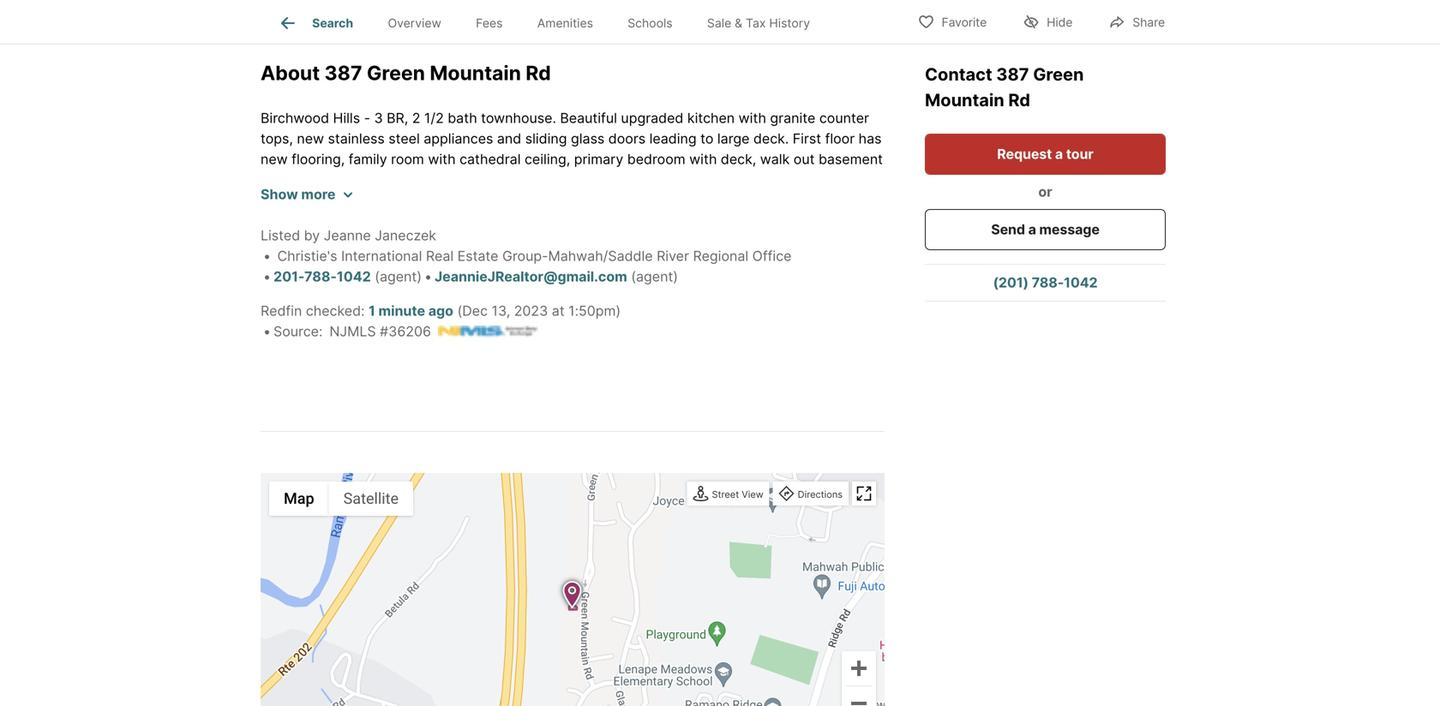 Task type: describe. For each thing, give the bounding box(es) containing it.
room,
[[500, 192, 537, 209]]

walk
[[760, 151, 790, 167]]

jeanniejrealtor@gmail.com link
[[435, 268, 627, 285]]

jeannie
[[759, 212, 809, 229]]

request a tour button
[[925, 134, 1166, 175]]

and down the "townhouse." at the top left of page
[[497, 130, 521, 147]]

listing provided courtesy of new jersey multiple listing service, inc. (njmls) image
[[438, 326, 538, 338]]

fees
[[476, 16, 503, 30]]

request a tour
[[997, 146, 1094, 162]]

1042 inside listed by jeanne janeczek • christie's international real estate group-mahwah/saddle river regional office • 201-788-1042 ( agent ) • jeanniejrealtor@gmail.com ( agent )
[[337, 268, 371, 285]]

njmls
[[330, 323, 376, 340]]

call
[[731, 212, 755, 229]]

$150
[[514, 212, 546, 229]]

#
[[380, 323, 388, 340]]

view
[[742, 489, 764, 500]]

janeczek
[[375, 227, 436, 244]]

0 vertical spatial 2
[[412, 110, 420, 126]]

mahwah/saddle
[[548, 248, 653, 264]]

and up smoking.
[[682, 192, 706, 209]]

br,
[[387, 110, 408, 126]]

more
[[301, 186, 336, 203]]

and down tennis,
[[261, 212, 285, 229]]

check
[[820, 192, 859, 209]]

1 vertical spatial large
[[292, 171, 324, 188]]

0 vertical spatial for
[[438, 212, 456, 229]]

schools
[[628, 16, 673, 30]]

cathedral
[[460, 151, 521, 167]]

201- inside listed by jeanne janeczek • christie's international real estate group-mahwah/saddle river regional office • 201-788-1042 ( agent ) • jeanniejrealtor@gmail.com ( agent )
[[273, 268, 304, 285]]

estate
[[457, 248, 498, 264]]

0 horizontal spatial 387
[[324, 61, 362, 85]]

share button
[[1094, 4, 1180, 39]]

party
[[553, 192, 587, 209]]

13,
[[492, 302, 510, 319]]

favorite
[[942, 15, 987, 30]]

search link
[[278, 13, 353, 33]]

show more button
[[261, 184, 353, 205]]

0 vertical spatial family
[[349, 151, 387, 167]]

tax
[[746, 16, 766, 30]]

counter
[[819, 110, 869, 126]]

0 horizontal spatial mountain
[[430, 61, 521, 85]]

doors
[[608, 130, 646, 147]]

leading
[[650, 130, 697, 147]]

• down listed
[[263, 248, 271, 264]]

1 ( from the left
[[375, 268, 380, 285]]

flooring,
[[292, 151, 345, 167]]

hide button
[[1008, 4, 1087, 39]]

2 pool, from the left
[[754, 171, 786, 188]]

amenities tab
[[520, 3, 610, 44]]

36206
[[388, 323, 431, 340]]

townhouse.
[[481, 110, 556, 126]]

0 horizontal spatial new
[[261, 151, 288, 167]]

ago
[[428, 302, 453, 319]]

history
[[769, 16, 810, 30]]

1/2
[[424, 110, 444, 126]]

1 vertical spatial room
[[371, 171, 404, 188]]

minute
[[378, 302, 425, 319]]

tab list containing search
[[261, 0, 841, 44]]

with up bonus
[[428, 151, 456, 167]]

smoking.
[[669, 212, 727, 229]]

favorite button
[[903, 4, 1001, 39]]

floor
[[825, 130, 855, 147]]

repair.
[[602, 212, 642, 229]]

sauna
[[639, 192, 678, 209]]

ceiling,
[[525, 151, 570, 167]]

sliding
[[525, 130, 567, 147]]

1 horizontal spatial the
[[601, 171, 622, 188]]

amenities
[[537, 16, 593, 30]]

788- inside listed by jeanne janeczek • christie's international real estate group-mahwah/saddle river regional office • 201-788-1042 ( agent ) • jeanniejrealtor@gmail.com ( agent )
[[304, 268, 337, 285]]

to
[[700, 130, 714, 147]]

2 ( from the left
[[631, 268, 636, 285]]

exercise
[[442, 192, 496, 209]]

listed
[[261, 227, 300, 244]]

kiddie
[[711, 171, 750, 188]]

kitchen
[[687, 110, 735, 126]]

beautiful
[[560, 110, 617, 126]]

source:
[[273, 323, 323, 340]]

group-
[[502, 248, 548, 264]]

basement
[[819, 151, 883, 167]]

(201) 788-1042 link
[[925, 265, 1166, 301]]

granite
[[770, 110, 816, 126]]

788- inside birchwood hills - 3 br, 2 1/2 bath townhouse. beautiful upgraded kitchen with granite counter tops, new stainless steel appliances and sliding glass doors leading to large deck. first floor has new flooring, family room with cathedral ceiling, primary bedroom with deck, walk out basement with large family room and bonus room/office. enjoy the heated pool, kiddie pool, basketball, tennis, sun deck, bbq area, exercise room, 2 party rooms, sauna and play area. credit check and interview. tenant pays for the first $150 of each repair. no smoking. call jeannie 201-788- 1042 for showings.
[[842, 212, 873, 229]]

1 pool, from the left
[[675, 171, 707, 188]]

send a message button
[[925, 209, 1166, 250]]

hide
[[1047, 15, 1073, 30]]

basketball,
[[789, 171, 860, 188]]

send
[[991, 221, 1025, 238]]

birchwood hills - 3 br, 2 1/2 bath townhouse. beautiful upgraded kitchen with granite counter tops, new stainless steel appliances and sliding glass doors leading to large deck. first floor has new flooring, family room with cathedral ceiling, primary bedroom with deck, walk out basement with large family room and bonus room/office. enjoy the heated pool, kiddie pool, basketball, tennis, sun deck, bbq area, exercise room, 2 party rooms, sauna and play area. credit check and interview. tenant pays for the first $150 of each repair. no smoking. call jeannie 201-788- 1042 for showings.
[[261, 110, 883, 250]]

at
[[552, 302, 565, 319]]

area,
[[406, 192, 438, 209]]

1 horizontal spatial deck,
[[721, 151, 756, 167]]

first
[[485, 212, 510, 229]]

sale & tax history
[[707, 16, 810, 30]]

show more
[[261, 186, 336, 203]]

overview tab
[[371, 3, 459, 44]]

steel
[[389, 130, 420, 147]]

(dec
[[457, 302, 488, 319]]

a for request
[[1055, 146, 1063, 162]]

has
[[859, 130, 882, 147]]

tennis,
[[261, 192, 304, 209]]

201-788-1042 link
[[273, 268, 371, 285]]

by
[[304, 227, 320, 244]]

1 vertical spatial family
[[328, 171, 367, 188]]



Task type: vqa. For each thing, say whether or not it's contained in the screenshot.
leftmost 1 Bed (1)
no



Task type: locate. For each thing, give the bounding box(es) containing it.
1042 left by
[[261, 233, 293, 250]]

the up rooms,
[[601, 171, 622, 188]]

)
[[417, 268, 422, 285], [673, 268, 678, 285]]

0 horizontal spatial 201-
[[273, 268, 304, 285]]

• source: njmls # 36206
[[263, 323, 431, 340]]

0 horizontal spatial )
[[417, 268, 422, 285]]

a right send
[[1028, 221, 1036, 238]]

1 horizontal spatial 788-
[[842, 212, 873, 229]]

( down 'mahwah/saddle'
[[631, 268, 636, 285]]

sun
[[308, 192, 331, 209]]

2023
[[514, 302, 548, 319]]

1 horizontal spatial a
[[1055, 146, 1063, 162]]

387 down hide button
[[996, 64, 1029, 85]]

request
[[997, 146, 1052, 162]]

send a message
[[991, 221, 1100, 238]]

1 minute ago link
[[369, 302, 453, 319], [369, 302, 453, 319]]

1042 down message
[[1064, 274, 1098, 291]]

201- down "check"
[[813, 212, 842, 229]]

with up deck.
[[739, 110, 766, 126]]

jeanniejrealtor@gmail.com
[[435, 268, 627, 285]]

-
[[364, 110, 370, 126]]

3
[[374, 110, 383, 126]]

1 vertical spatial for
[[297, 233, 314, 250]]

387 inside 387 green mountain rd
[[996, 64, 1029, 85]]

deck, up tenant on the left top of the page
[[335, 192, 370, 209]]

no
[[646, 212, 665, 229]]

new up flooring,
[[297, 130, 324, 147]]

1 horizontal spatial new
[[297, 130, 324, 147]]

0 vertical spatial rd
[[526, 61, 551, 85]]

share
[[1133, 15, 1165, 30]]

201- down christie's
[[273, 268, 304, 285]]

enjoy
[[562, 171, 597, 188]]

a left tour
[[1055, 146, 1063, 162]]

&
[[735, 16, 743, 30]]

agent
[[380, 268, 417, 285], [636, 268, 673, 285]]

showings.
[[318, 233, 383, 250]]

2
[[412, 110, 420, 126], [541, 192, 549, 209]]

large right to
[[717, 130, 750, 147]]

0 horizontal spatial deck,
[[335, 192, 370, 209]]

1 vertical spatial 201-
[[273, 268, 304, 285]]

1 horizontal spatial 201-
[[813, 212, 842, 229]]

contact
[[925, 64, 996, 85]]

( down international
[[375, 268, 380, 285]]

or
[[1038, 183, 1052, 200]]

stainless
[[328, 130, 385, 147]]

0 horizontal spatial rd
[[526, 61, 551, 85]]

family up sun at the top left of page
[[328, 171, 367, 188]]

pool, down walk
[[754, 171, 786, 188]]

1 horizontal spatial )
[[673, 268, 678, 285]]

0 horizontal spatial agent
[[380, 268, 417, 285]]

sale
[[707, 16, 731, 30]]

the down exercise
[[460, 212, 481, 229]]

show
[[261, 186, 298, 203]]

788- down christie's
[[304, 268, 337, 285]]

overview
[[388, 16, 441, 30]]

(
[[375, 268, 380, 285], [631, 268, 636, 285]]

international
[[341, 248, 422, 264]]

for
[[438, 212, 456, 229], [297, 233, 314, 250]]

river
[[657, 248, 689, 264]]

) up minute
[[417, 268, 422, 285]]

map
[[284, 490, 314, 508]]

map button
[[269, 482, 329, 516]]

directions
[[798, 489, 843, 500]]

first
[[793, 130, 821, 147]]

jeanne
[[324, 227, 371, 244]]

1042 inside (201) 788-1042 button
[[1064, 274, 1098, 291]]

glass
[[571, 130, 605, 147]]

green inside 387 green mountain rd
[[1033, 64, 1084, 85]]

0 vertical spatial room
[[391, 151, 424, 167]]

• down real
[[424, 268, 432, 285]]

tenant
[[355, 212, 399, 229]]

1 vertical spatial mountain
[[925, 90, 1004, 111]]

387
[[324, 61, 362, 85], [996, 64, 1029, 85]]

agent down river at the left
[[636, 268, 673, 285]]

1 vertical spatial rd
[[1008, 90, 1030, 111]]

1 vertical spatial new
[[261, 151, 288, 167]]

rd inside 387 green mountain rd
[[1008, 90, 1030, 111]]

new
[[297, 130, 324, 147], [261, 151, 288, 167]]

788- right '(201)'
[[1032, 274, 1064, 291]]

1 horizontal spatial rd
[[1008, 90, 1030, 111]]

satellite button
[[329, 482, 413, 516]]

room/office.
[[479, 171, 558, 188]]

1 horizontal spatial green
[[1033, 64, 1084, 85]]

menu bar containing map
[[269, 482, 413, 516]]

(201) 788-1042
[[993, 274, 1098, 291]]

1 vertical spatial 2
[[541, 192, 549, 209]]

1 horizontal spatial agent
[[636, 268, 673, 285]]

bbq
[[374, 192, 402, 209]]

upgraded
[[621, 110, 684, 126]]

1 ) from the left
[[417, 268, 422, 285]]

heated
[[626, 171, 671, 188]]

room down steel
[[391, 151, 424, 167]]

• up the redfin
[[263, 268, 271, 285]]

0 vertical spatial large
[[717, 130, 750, 147]]

sale & tax history tab
[[690, 3, 827, 44]]

0 vertical spatial new
[[297, 130, 324, 147]]

1 horizontal spatial for
[[438, 212, 456, 229]]

each
[[567, 212, 598, 229]]

1 vertical spatial the
[[460, 212, 481, 229]]

1 vertical spatial deck,
[[335, 192, 370, 209]]

birchwood
[[261, 110, 329, 126]]

) down river at the left
[[673, 268, 678, 285]]

0 horizontal spatial 1042
[[261, 233, 293, 250]]

and up "area,"
[[408, 171, 432, 188]]

1 horizontal spatial large
[[717, 130, 750, 147]]

large down flooring,
[[292, 171, 324, 188]]

0 horizontal spatial 788-
[[304, 268, 337, 285]]

1042 down international
[[337, 268, 371, 285]]

2 horizontal spatial 1042
[[1064, 274, 1098, 291]]

2 horizontal spatial 788-
[[1032, 274, 1064, 291]]

play
[[710, 192, 736, 209]]

pool, up sauna
[[675, 171, 707, 188]]

schools tab
[[610, 3, 690, 44]]

rd
[[526, 61, 551, 85], [1008, 90, 1030, 111]]

1 horizontal spatial 387
[[996, 64, 1029, 85]]

deck.
[[754, 130, 789, 147]]

mountain
[[430, 61, 521, 85], [925, 90, 1004, 111]]

1:50pm)
[[568, 302, 621, 319]]

fees tab
[[459, 3, 520, 44]]

with down to
[[689, 151, 717, 167]]

0 horizontal spatial large
[[292, 171, 324, 188]]

1042 inside birchwood hills - 3 br, 2 1/2 bath townhouse. beautiful upgraded kitchen with granite counter tops, new stainless steel appliances and sliding glass doors leading to large deck. first floor has new flooring, family room with cathedral ceiling, primary bedroom with deck, walk out basement with large family room and bonus room/office. enjoy the heated pool, kiddie pool, basketball, tennis, sun deck, bbq area, exercise room, 2 party rooms, sauna and play area. credit check and interview. tenant pays for the first $150 of each repair. no smoking. call jeannie 201-788- 1042 for showings.
[[261, 233, 293, 250]]

for right pays
[[438, 212, 456, 229]]

0 vertical spatial the
[[601, 171, 622, 188]]

tops,
[[261, 130, 293, 147]]

0 horizontal spatial green
[[367, 61, 425, 85]]

1
[[369, 302, 375, 319]]

0 horizontal spatial 2
[[412, 110, 420, 126]]

2 left the 1/2 on the top of page
[[412, 110, 420, 126]]

with
[[739, 110, 766, 126], [428, 151, 456, 167], [689, 151, 717, 167], [261, 171, 288, 188]]

redfin
[[261, 302, 302, 319]]

of
[[550, 212, 563, 229]]

tab list
[[261, 0, 841, 44]]

bonus
[[436, 171, 476, 188]]

rd up the request
[[1008, 90, 1030, 111]]

room up bbq
[[371, 171, 404, 188]]

pays
[[403, 212, 434, 229]]

0 horizontal spatial a
[[1028, 221, 1036, 238]]

agent down international
[[380, 268, 417, 285]]

green
[[367, 61, 425, 85], [1033, 64, 1084, 85]]

0 vertical spatial 201-
[[813, 212, 842, 229]]

deck, up kiddie
[[721, 151, 756, 167]]

mountain inside 387 green mountain rd
[[925, 90, 1004, 111]]

satellite
[[343, 490, 399, 508]]

1 horizontal spatial mountain
[[925, 90, 1004, 111]]

map region
[[62, 371, 940, 706]]

room
[[391, 151, 424, 167], [371, 171, 404, 188]]

387 up hills
[[324, 61, 362, 85]]

1 horizontal spatial (
[[631, 268, 636, 285]]

0 vertical spatial deck,
[[721, 151, 756, 167]]

search
[[312, 16, 353, 30]]

street view
[[712, 489, 764, 500]]

1 horizontal spatial 2
[[541, 192, 549, 209]]

for down interview.
[[297, 233, 314, 250]]

0 horizontal spatial the
[[460, 212, 481, 229]]

credit
[[776, 192, 816, 209]]

a for send
[[1028, 221, 1036, 238]]

0 vertical spatial a
[[1055, 146, 1063, 162]]

1 horizontal spatial pool,
[[754, 171, 786, 188]]

green down the hide
[[1033, 64, 1084, 85]]

street
[[712, 489, 739, 500]]

788- inside button
[[1032, 274, 1064, 291]]

0 vertical spatial mountain
[[430, 61, 521, 85]]

rd up the "townhouse." at the top left of page
[[526, 61, 551, 85]]

directions button
[[775, 483, 847, 506]]

listed by jeanne janeczek • christie's international real estate group-mahwah/saddle river regional office • 201-788-1042 ( agent ) • jeanniejrealtor@gmail.com ( agent )
[[261, 227, 792, 285]]

redfin checked: 1 minute ago (dec 13, 2023 at 1:50pm)
[[261, 302, 621, 319]]

2 agent from the left
[[636, 268, 673, 285]]

• down the redfin
[[263, 323, 271, 340]]

2 left party on the left of the page
[[541, 192, 549, 209]]

mountain up bath
[[430, 61, 521, 85]]

real
[[426, 248, 454, 264]]

(201)
[[993, 274, 1029, 291]]

387 green mountain rd
[[925, 64, 1084, 111]]

788- down "check"
[[842, 212, 873, 229]]

0 horizontal spatial for
[[297, 233, 314, 250]]

regional
[[693, 248, 749, 264]]

area.
[[740, 192, 772, 209]]

1 agent from the left
[[380, 268, 417, 285]]

bath
[[448, 110, 477, 126]]

201- inside birchwood hills - 3 br, 2 1/2 bath townhouse. beautiful upgraded kitchen with granite counter tops, new stainless steel appliances and sliding glass doors leading to large deck. first floor has new flooring, family room with cathedral ceiling, primary bedroom with deck, walk out basement with large family room and bonus room/office. enjoy the heated pool, kiddie pool, basketball, tennis, sun deck, bbq area, exercise room, 2 party rooms, sauna and play area. credit check and interview. tenant pays for the first $150 of each repair. no smoking. call jeannie 201-788- 1042 for showings.
[[813, 212, 842, 229]]

0 horizontal spatial pool,
[[675, 171, 707, 188]]

new down tops, in the left top of the page
[[261, 151, 288, 167]]

0 horizontal spatial (
[[375, 268, 380, 285]]

primary
[[574, 151, 624, 167]]

about
[[261, 61, 320, 85]]

(201) 788-1042 button
[[925, 265, 1166, 301]]

1 horizontal spatial 1042
[[337, 268, 371, 285]]

mountain down 'contact'
[[925, 90, 1004, 111]]

green up br,
[[367, 61, 425, 85]]

menu bar
[[269, 482, 413, 516]]

with up tennis,
[[261, 171, 288, 188]]

family down stainless
[[349, 151, 387, 167]]

2 ) from the left
[[673, 268, 678, 285]]

1 vertical spatial a
[[1028, 221, 1036, 238]]



